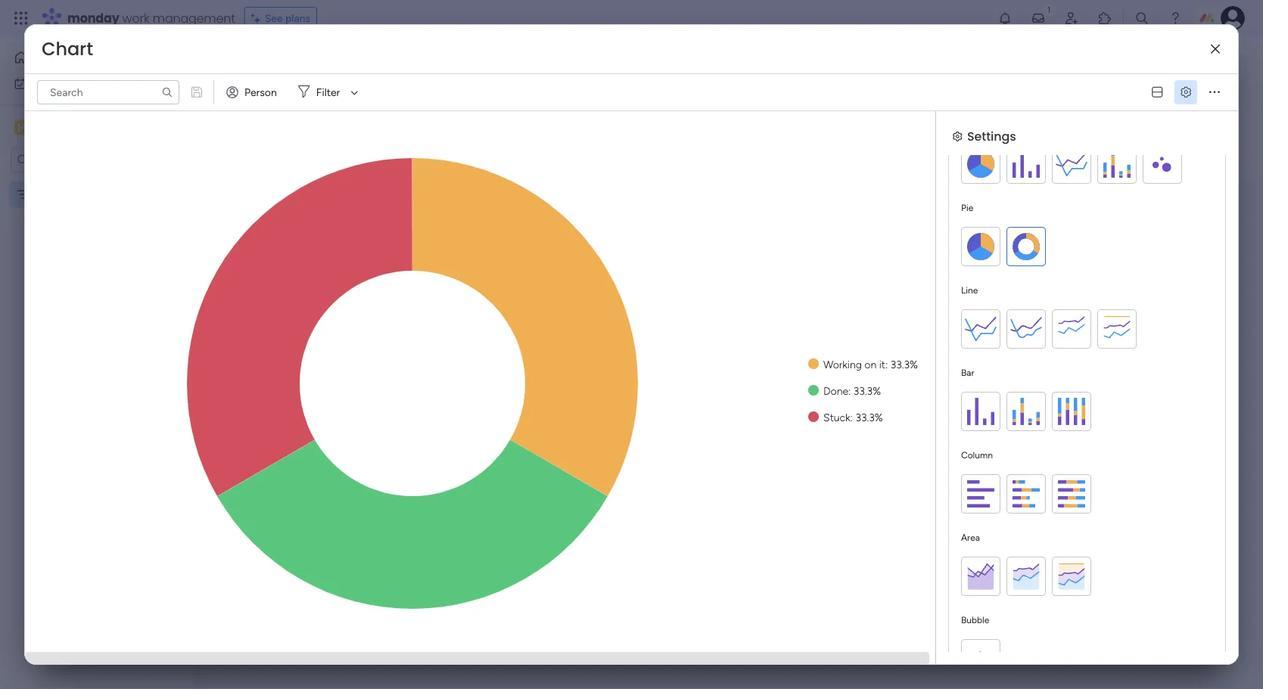 Task type: vqa. For each thing, say whether or not it's contained in the screenshot.
first
yes



Task type: locate. For each thing, give the bounding box(es) containing it.
1 horizontal spatial work
[[122, 9, 150, 26]]

bubble
[[961, 615, 990, 626]]

chart
[[42, 36, 93, 62], [249, 205, 288, 224]]

search everything image
[[1135, 11, 1150, 26]]

stuck
[[824, 411, 851, 424]]

1 vertical spatial :
[[849, 385, 851, 397]]

: right 'on'
[[886, 358, 888, 371]]

dapulse x slim image
[[1211, 44, 1220, 55]]

None search field
[[37, 80, 179, 104]]

notifications image
[[998, 11, 1013, 26]]

33.3%
[[891, 358, 918, 371], [854, 385, 881, 397], [856, 411, 883, 424]]

1 vertical spatial 33.3%
[[854, 385, 881, 397]]

see plans
[[265, 12, 310, 25]]

v2 split view image
[[1152, 87, 1163, 98]]

0 vertical spatial 33.3%
[[891, 358, 918, 371]]

done
[[824, 385, 849, 397]]

work inside button
[[50, 77, 74, 90]]

home
[[35, 51, 64, 64]]

33.3% down "done : 33.3%"
[[856, 411, 883, 424]]

0 vertical spatial my
[[234, 49, 260, 75]]

work down home
[[50, 77, 74, 90]]

0 horizontal spatial work
[[50, 77, 74, 90]]

my first board
[[234, 49, 354, 75]]

: for stuck : 33.3%
[[851, 411, 853, 424]]

home button
[[9, 45, 163, 70]]

workspace image
[[14, 119, 30, 136]]

select product image
[[14, 11, 29, 26]]

1 horizontal spatial my
[[234, 49, 260, 75]]

monday
[[67, 9, 119, 26]]

new project
[[235, 94, 294, 107]]

filter
[[316, 86, 340, 99]]

option
[[0, 181, 193, 184]]

new
[[235, 94, 258, 107]]

Chart field
[[38, 36, 97, 62]]

management
[[153, 9, 235, 26]]

0 vertical spatial work
[[122, 9, 150, 26]]

my
[[234, 49, 260, 75], [33, 77, 48, 90]]

my for my first board
[[234, 49, 260, 75]]

main
[[35, 120, 61, 135]]

my inside "my work" button
[[33, 77, 48, 90]]

0 horizontal spatial my
[[33, 77, 48, 90]]

2 vertical spatial 33.3%
[[856, 411, 883, 424]]

on
[[865, 358, 877, 371]]

1 image
[[1042, 1, 1056, 18]]

filter button
[[292, 80, 364, 104]]

first
[[264, 49, 296, 75]]

my up person popup button
[[234, 49, 260, 75]]

: down "done : 33.3%"
[[851, 411, 853, 424]]

person
[[245, 86, 277, 99]]

v2 settings line image
[[1181, 87, 1192, 98]]

33.3% right it
[[891, 358, 918, 371]]

33.3% down 'on'
[[854, 385, 881, 397]]

settings
[[967, 128, 1016, 145]]

my inside my first board field
[[234, 49, 260, 75]]

my down home
[[33, 77, 48, 90]]

workspace
[[64, 120, 124, 135]]

1 vertical spatial my
[[33, 77, 48, 90]]

: up stuck : 33.3%
[[849, 385, 851, 397]]

work for monday
[[122, 9, 150, 26]]

work right "monday" on the top of page
[[122, 9, 150, 26]]

john smith image
[[1221, 6, 1245, 30]]

1 vertical spatial chart
[[249, 205, 288, 224]]

stuck : 33.3%
[[824, 411, 883, 424]]

2 vertical spatial :
[[851, 411, 853, 424]]

list box
[[0, 179, 193, 412]]

0 vertical spatial chart
[[42, 36, 93, 62]]

see
[[265, 12, 283, 25]]

1 vertical spatial work
[[50, 77, 74, 90]]

:
[[886, 358, 888, 371], [849, 385, 851, 397], [851, 411, 853, 424]]

Filter dashboard by text search field
[[37, 80, 179, 104]]

1 horizontal spatial chart
[[249, 205, 288, 224]]

see plans button
[[244, 7, 317, 30]]

work
[[122, 9, 150, 26], [50, 77, 74, 90]]

: for done : 33.3%
[[849, 385, 851, 397]]



Task type: describe. For each thing, give the bounding box(es) containing it.
it
[[879, 358, 886, 371]]

my work
[[33, 77, 74, 90]]

area
[[961, 532, 980, 543]]

0 horizontal spatial chart
[[42, 36, 93, 62]]

my for my work
[[33, 77, 48, 90]]

m
[[17, 121, 26, 134]]

apps image
[[1098, 11, 1113, 26]]

bar
[[961, 367, 975, 378]]

line
[[961, 285, 978, 296]]

arrow down image
[[345, 83, 364, 101]]

33.3% for done : 33.3%
[[854, 385, 881, 397]]

board
[[301, 49, 354, 75]]

inbox image
[[1031, 11, 1046, 26]]

0 vertical spatial :
[[886, 358, 888, 371]]

column
[[961, 450, 993, 461]]

working on it : 33.3%
[[824, 358, 918, 371]]

workspace selection element
[[14, 118, 126, 138]]

search image
[[161, 86, 173, 98]]

33.3% for stuck : 33.3%
[[856, 411, 883, 424]]

help image
[[1168, 11, 1183, 26]]

more dots image
[[1210, 87, 1220, 98]]

plans
[[285, 12, 310, 25]]

main workspace
[[35, 120, 124, 135]]

work for my
[[50, 77, 74, 90]]

new project button
[[229, 89, 300, 113]]

working
[[824, 358, 862, 371]]

My first board field
[[230, 49, 358, 75]]

chart main content
[[201, 184, 1263, 690]]

project
[[260, 94, 294, 107]]

invite members image
[[1064, 11, 1079, 26]]

person button
[[220, 80, 286, 104]]

monday work management
[[67, 9, 235, 26]]

my work button
[[9, 72, 163, 96]]

Search field
[[448, 90, 493, 111]]

done : 33.3%
[[824, 385, 881, 397]]

chart inside main content
[[249, 205, 288, 224]]

pie
[[961, 202, 974, 213]]



